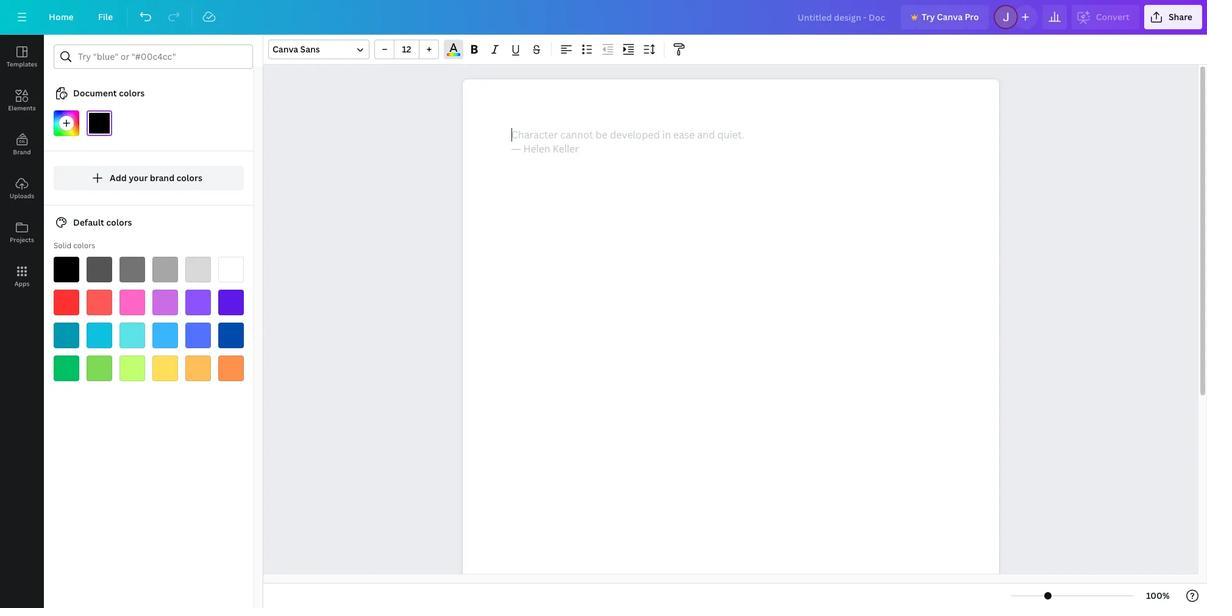 Task type: vqa. For each thing, say whether or not it's contained in the screenshot.
Coral red #ff5757 icon
yes



Task type: describe. For each thing, give the bounding box(es) containing it.
sans
[[300, 43, 320, 55]]

grass green #7ed957 image
[[87, 356, 112, 381]]

black #000000 image
[[54, 257, 79, 282]]

light gray #d9d9d9 image
[[185, 257, 211, 282]]

colors for solid colors
[[73, 240, 95, 251]]

brand
[[13, 148, 31, 156]]

coral red #ff5757 image
[[87, 290, 112, 315]]

apps
[[14, 279, 30, 288]]

canva sans
[[273, 43, 320, 55]]

uploads
[[10, 192, 34, 200]]

canva sans button
[[268, 40, 370, 59]]

uploads button
[[0, 167, 44, 210]]

lime #c1ff72 image
[[120, 356, 145, 381]]

try canva pro button
[[901, 5, 989, 29]]

bright red #ff3131 image
[[54, 290, 79, 315]]

add your brand colors button
[[54, 166, 244, 190]]

file
[[98, 11, 113, 23]]

convert
[[1096, 11, 1130, 23]]

lime #c1ff72 image
[[120, 356, 145, 381]]

pro
[[965, 11, 979, 23]]

purple #8c52ff image
[[185, 290, 211, 315]]

canva inside canva sans "popup button"
[[273, 43, 298, 55]]

Try "blue" or "#00c4cc" search field
[[78, 45, 245, 68]]

orange #ff914d image
[[218, 356, 244, 381]]

light blue #38b6ff image
[[152, 323, 178, 348]]

colors for document colors
[[119, 87, 145, 99]]

share
[[1169, 11, 1193, 23]]

default colors
[[73, 217, 132, 228]]

brand
[[150, 172, 175, 184]]

light blue #38b6ff image
[[152, 323, 178, 348]]

side panel tab list
[[0, 35, 44, 298]]

home link
[[39, 5, 83, 29]]

100% button
[[1139, 586, 1178, 606]]

brand button
[[0, 123, 44, 167]]

light gray #d9d9d9 image
[[185, 257, 211, 282]]

aqua blue #0cc0df image
[[87, 323, 112, 348]]

file button
[[88, 5, 123, 29]]

your
[[129, 172, 148, 184]]

projects
[[10, 235, 34, 244]]

main menu bar
[[0, 0, 1208, 35]]

apps button
[[0, 254, 44, 298]]



Task type: locate. For each thing, give the bounding box(es) containing it.
canva inside try canva pro button
[[937, 11, 963, 23]]

add your brand colors
[[110, 172, 202, 184]]

gray #737373 image
[[120, 257, 145, 282], [120, 257, 145, 282]]

gray #a6a6a6 image
[[152, 257, 178, 282]]

white #ffffff image
[[218, 257, 244, 282], [218, 257, 244, 282]]

elements
[[8, 104, 36, 112]]

color range image
[[447, 53, 460, 56]]

dark gray #545454 image
[[87, 257, 112, 282], [87, 257, 112, 282]]

canva
[[937, 11, 963, 23], [273, 43, 298, 55]]

0 horizontal spatial canva
[[273, 43, 298, 55]]

cobalt blue #004aad image
[[218, 323, 244, 348]]

colors right solid
[[73, 240, 95, 251]]

1 horizontal spatial canva
[[937, 11, 963, 23]]

0 vertical spatial canva
[[937, 11, 963, 23]]

convert button
[[1072, 5, 1140, 29]]

None text field
[[463, 79, 999, 608]]

projects button
[[0, 210, 44, 254]]

solid colors
[[54, 240, 95, 251]]

home
[[49, 11, 74, 23]]

aqua blue #0cc0df image
[[87, 323, 112, 348]]

add a new color image
[[54, 110, 79, 136], [54, 110, 79, 136]]

color range image
[[447, 53, 460, 56]]

gray #a6a6a6 image
[[152, 257, 178, 282]]

peach #ffbd59 image
[[185, 356, 211, 381], [185, 356, 211, 381]]

grass green #7ed957 image
[[87, 356, 112, 381]]

orange #ff914d image
[[218, 356, 244, 381]]

elements button
[[0, 79, 44, 123]]

Design title text field
[[788, 5, 897, 29]]

templates
[[7, 60, 37, 68]]

colors inside button
[[177, 172, 202, 184]]

yellow #ffde59 image
[[152, 356, 178, 381], [152, 356, 178, 381]]

black #000000 image
[[54, 257, 79, 282]]

green #00bf63 image
[[54, 356, 79, 381]]

canva right try
[[937, 11, 963, 23]]

#000000 image
[[87, 110, 112, 136], [87, 110, 112, 136]]

colors right document
[[119, 87, 145, 99]]

green #00bf63 image
[[54, 356, 79, 381]]

share button
[[1145, 5, 1203, 29]]

document colors
[[73, 87, 145, 99]]

templates button
[[0, 35, 44, 79]]

group
[[374, 40, 439, 59]]

default
[[73, 217, 104, 228]]

bright red #ff3131 image
[[54, 290, 79, 315]]

try
[[922, 11, 935, 23]]

try canva pro
[[922, 11, 979, 23]]

magenta #cb6ce6 image
[[152, 290, 178, 315], [152, 290, 178, 315]]

dark turquoise #0097b2 image
[[54, 323, 79, 348]]

cobalt blue #004aad image
[[218, 323, 244, 348]]

add
[[110, 172, 127, 184]]

colors right brand
[[177, 172, 202, 184]]

canva left sans
[[273, 43, 298, 55]]

pink #ff66c4 image
[[120, 290, 145, 315], [120, 290, 145, 315]]

turquoise blue #5ce1e6 image
[[120, 323, 145, 348], [120, 323, 145, 348]]

1 vertical spatial canva
[[273, 43, 298, 55]]

coral red #ff5757 image
[[87, 290, 112, 315]]

– – number field
[[398, 43, 415, 55]]

royal blue #5271ff image
[[185, 323, 211, 348], [185, 323, 211, 348]]

colors
[[119, 87, 145, 99], [177, 172, 202, 184], [106, 217, 132, 228], [73, 240, 95, 251]]

violet #5e17eb image
[[218, 290, 244, 315], [218, 290, 244, 315]]

purple #8c52ff image
[[185, 290, 211, 315]]

colors right default
[[106, 217, 132, 228]]

solid
[[54, 240, 71, 251]]

document
[[73, 87, 117, 99]]

100%
[[1147, 590, 1170, 601]]

colors for default colors
[[106, 217, 132, 228]]

dark turquoise #0097b2 image
[[54, 323, 79, 348]]



